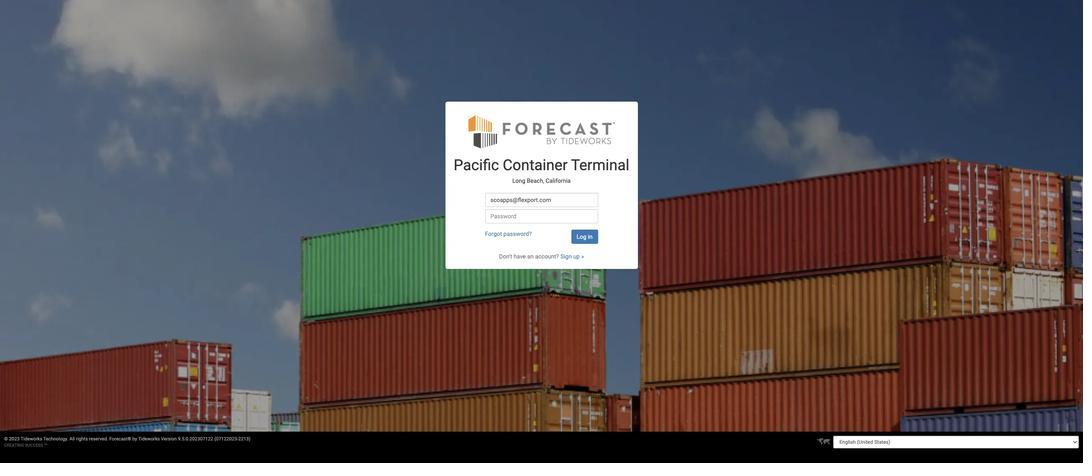Task type: vqa. For each thing, say whether or not it's contained in the screenshot.
ship image in the right bottom of the page
no



Task type: describe. For each thing, give the bounding box(es) containing it.
all
[[69, 437, 75, 442]]

forecast® by tideworks image
[[469, 114, 615, 149]]

beach,
[[527, 178, 544, 184]]

forgot password? log in
[[485, 231, 593, 240]]

creating
[[4, 443, 24, 448]]

log
[[577, 233, 587, 240]]

in
[[588, 233, 593, 240]]

log in button
[[572, 230, 598, 244]]

forgot password? link
[[485, 231, 532, 237]]

have
[[514, 253, 526, 260]]

an
[[528, 253, 534, 260]]

pacific
[[454, 156, 499, 174]]

container
[[503, 156, 568, 174]]

long
[[513, 178, 526, 184]]

pacific container terminal long beach, california
[[454, 156, 630, 184]]

password?
[[504, 231, 532, 237]]

sign up » link
[[561, 253, 584, 260]]

1 tideworks from the left
[[21, 437, 42, 442]]

don't have an account? sign up »
[[499, 253, 584, 260]]

account?
[[535, 253, 559, 260]]

℠
[[44, 443, 47, 448]]

up
[[574, 253, 580, 260]]



Task type: locate. For each thing, give the bounding box(es) containing it.
terminal
[[571, 156, 630, 174]]

forecast®
[[109, 437, 131, 442]]

by
[[132, 437, 137, 442]]

1 horizontal spatial tideworks
[[138, 437, 160, 442]]

© 2023 tideworks technology. all rights reserved. forecast® by tideworks version 9.5.0.202307122 (07122023-2213) creating success ℠
[[4, 437, 251, 448]]

Password password field
[[485, 209, 598, 223]]

tideworks up success
[[21, 437, 42, 442]]

»
[[582, 253, 584, 260]]

©
[[4, 437, 8, 442]]

version
[[161, 437, 177, 442]]

2 tideworks from the left
[[138, 437, 160, 442]]

forgot
[[485, 231, 502, 237]]

california
[[546, 178, 571, 184]]

(07122023-
[[214, 437, 238, 442]]

Email or username text field
[[485, 193, 598, 207]]

tideworks
[[21, 437, 42, 442], [138, 437, 160, 442]]

0 horizontal spatial tideworks
[[21, 437, 42, 442]]

don't
[[499, 253, 512, 260]]

2213)
[[238, 437, 251, 442]]

tideworks right by
[[138, 437, 160, 442]]

9.5.0.202307122
[[178, 437, 213, 442]]

sign
[[561, 253, 572, 260]]

success
[[25, 443, 43, 448]]

technology.
[[43, 437, 68, 442]]

2023
[[9, 437, 20, 442]]

reserved.
[[89, 437, 108, 442]]

rights
[[76, 437, 88, 442]]



